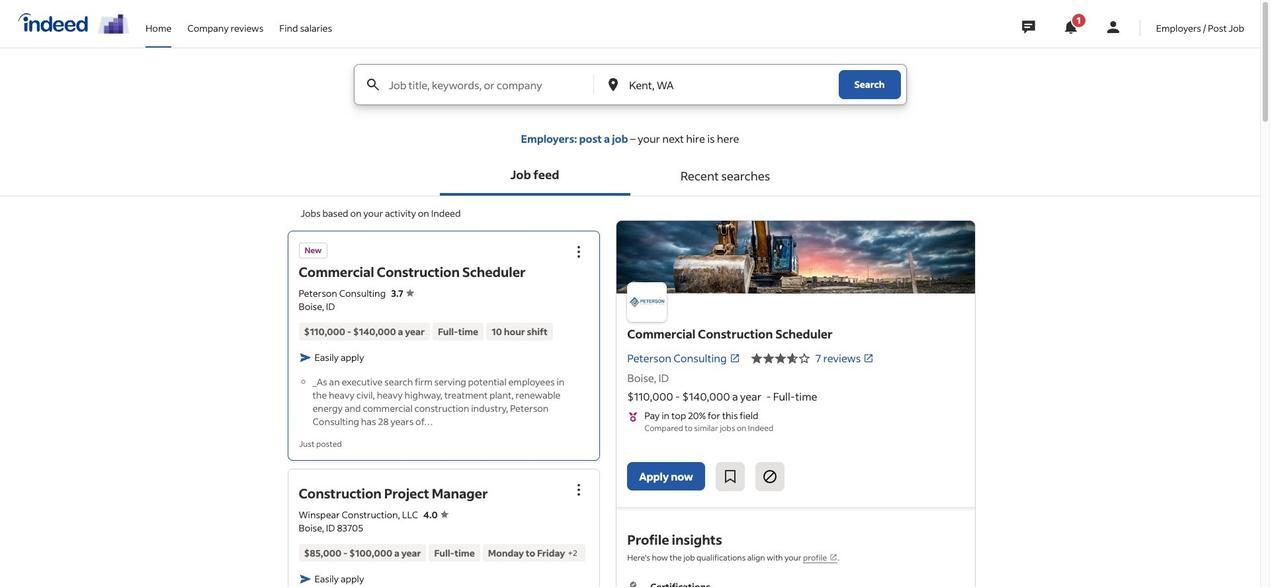 Task type: vqa. For each thing, say whether or not it's contained in the screenshot.
4.0 out of five stars rating IMAGE
yes



Task type: describe. For each thing, give the bounding box(es) containing it.
4.0 out of five stars rating image
[[424, 509, 449, 521]]

peterson consulting (opens in a new tab) image
[[730, 354, 740, 364]]

profile (opens in a new window) image
[[830, 554, 838, 562]]

not interested image
[[762, 470, 778, 485]]

Edit location text field
[[627, 65, 812, 105]]



Task type: locate. For each thing, give the bounding box(es) containing it.
messages unread count 0 image
[[1020, 14, 1038, 40]]

3.7 out of 5 stars image
[[751, 351, 811, 367]]

peterson consulting logo image
[[617, 221, 975, 294], [628, 282, 667, 322]]

search: Job title, keywords, or company text field
[[386, 65, 593, 105]]

job actions for construction project manager is collapsed image
[[571, 482, 587, 498]]

account image
[[1106, 19, 1122, 35]]

tab list
[[0, 156, 1261, 197]]

job actions for commercial construction scheduler is collapsed image
[[571, 244, 587, 260]]

certifications group
[[628, 581, 965, 588]]

save this job image
[[722, 470, 738, 485]]

main content
[[0, 64, 1261, 588]]

None search field
[[343, 64, 918, 121]]

at indeed, we're committed to increasing representation of women at all levels of indeed's global workforce to at least 50% by 2030 image
[[98, 14, 130, 34]]

3.7 out of five stars rating image
[[391, 287, 414, 300]]

3.7 out of 5 stars. link to 7 reviews company ratings (opens in a new tab) image
[[864, 354, 874, 364]]



